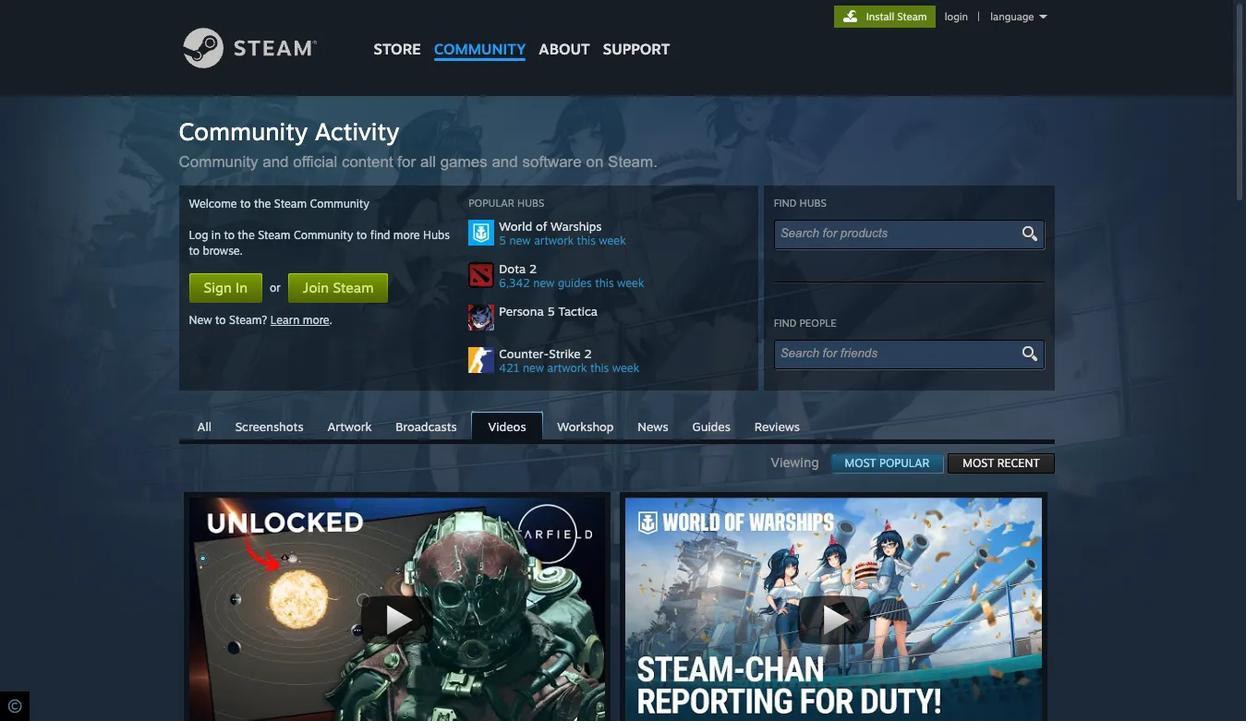 Task type: vqa. For each thing, say whether or not it's contained in the screenshot.
the Friday,
no



Task type: describe. For each thing, give the bounding box(es) containing it.
community
[[434, 40, 526, 58]]

browse.
[[203, 244, 243, 258]]

screenshots link
[[226, 413, 313, 439]]

steam right the install
[[898, 10, 928, 23]]

about
[[539, 40, 590, 58]]

persona
[[499, 304, 544, 319]]

join
[[303, 279, 329, 297]]

artwork for of
[[534, 234, 574, 248]]

week for warships
[[599, 234, 626, 248]]

language
[[991, 10, 1035, 23]]

2 inside counter-strike 2 421 new artwork this week
[[585, 347, 592, 361]]

.
[[330, 313, 333, 327]]

about link
[[533, 0, 597, 63]]

community up official
[[179, 116, 308, 146]]

guides
[[693, 420, 731, 434]]

new to steam? learn more .
[[189, 313, 333, 327]]

find
[[370, 228, 390, 242]]

find people
[[774, 317, 837, 330]]

steam.
[[608, 153, 658, 171]]

reviews link
[[746, 413, 810, 439]]

week for 2
[[613, 361, 640, 375]]

more inside the log in to the steam community to find more hubs to browse.
[[394, 228, 420, 242]]

official
[[293, 153, 338, 171]]

tactica
[[559, 304, 598, 319]]

install steam link
[[834, 6, 936, 28]]

log
[[189, 228, 208, 242]]

new for world
[[510, 234, 531, 248]]

join steam
[[303, 279, 374, 297]]

store link
[[367, 0, 428, 67]]

world of warships 5 new artwork this week
[[499, 219, 626, 248]]

©
[[7, 695, 22, 718]]

content
[[342, 153, 393, 171]]

screenshots
[[235, 420, 304, 434]]

the inside the log in to the steam community to find more hubs to browse.
[[238, 228, 255, 242]]

1 and from the left
[[263, 153, 289, 171]]

welcome
[[189, 197, 237, 211]]

steam down official
[[274, 197, 307, 211]]

viewing
[[771, 455, 831, 470]]

sign in
[[204, 279, 248, 297]]

to right new
[[215, 313, 226, 327]]

in
[[212, 228, 221, 242]]

warships
[[551, 219, 602, 234]]

dota 2 6,342 new guides this week
[[499, 262, 645, 290]]

store
[[374, 40, 421, 58]]

recent
[[998, 457, 1040, 470]]

new
[[189, 313, 212, 327]]

broadcasts link
[[387, 413, 466, 439]]

2 and from the left
[[492, 153, 518, 171]]

login | language
[[945, 10, 1035, 23]]

to right welcome
[[240, 197, 251, 211]]

videos
[[488, 420, 526, 434]]

community link
[[428, 0, 533, 67]]

most popular link
[[831, 454, 945, 474]]

or
[[270, 281, 281, 295]]

counter-strike 2 link
[[499, 347, 749, 361]]

world of warships link
[[499, 219, 749, 234]]

steam inside the log in to the steam community to find more hubs to browse.
[[258, 228, 291, 242]]

activity
[[315, 116, 400, 146]]

artwork
[[328, 420, 372, 434]]

|
[[978, 10, 981, 23]]

dota
[[499, 262, 526, 276]]

most for most popular
[[845, 457, 877, 470]]

broadcasts
[[396, 420, 457, 434]]

games
[[441, 153, 488, 171]]

videos link
[[472, 412, 543, 442]]

join steam link
[[288, 274, 389, 303]]

people
[[800, 317, 837, 330]]

all
[[197, 420, 212, 434]]

2 inside the dota 2 6,342 new guides this week
[[530, 262, 537, 276]]

workshop link
[[548, 413, 623, 439]]

most recent
[[963, 457, 1040, 470]]

community up the log in to the steam community to find more hubs to browse.
[[310, 197, 370, 211]]

login
[[945, 10, 969, 23]]

persona 5 tactica
[[499, 304, 598, 319]]

counter-strike 2 421 new artwork this week
[[499, 347, 640, 375]]

hubs inside the log in to the steam community to find more hubs to browse.
[[423, 228, 450, 242]]

to down the log
[[189, 244, 200, 258]]

artwork for strike
[[548, 361, 587, 375]]

find hubs
[[774, 197, 827, 210]]

install
[[867, 10, 895, 23]]

on
[[586, 153, 604, 171]]

1 vertical spatial 5
[[548, 304, 555, 319]]

reviews
[[755, 420, 801, 434]]

support link
[[597, 0, 677, 63]]

this for 2
[[591, 361, 609, 375]]



Task type: locate. For each thing, give the bounding box(es) containing it.
0 vertical spatial the
[[254, 197, 271, 211]]

5 inside world of warships 5 new artwork this week
[[499, 234, 507, 248]]

learn
[[271, 313, 300, 327]]

artwork link
[[318, 413, 381, 439]]

1 vertical spatial this
[[596, 276, 614, 290]]

strike
[[549, 347, 581, 361]]

counter-
[[499, 347, 549, 361]]

persona 5 tactica link
[[499, 304, 749, 319]]

week inside counter-strike 2 421 new artwork this week
[[613, 361, 640, 375]]

sign in link
[[189, 274, 263, 303]]

most recent link
[[949, 454, 1055, 474]]

this for warships
[[577, 234, 596, 248]]

this inside world of warships 5 new artwork this week
[[577, 234, 596, 248]]

artwork up the dota 2 6,342 new guides this week
[[534, 234, 574, 248]]

all link
[[188, 413, 221, 439]]

0 horizontal spatial most
[[845, 457, 877, 470]]

0 vertical spatial find
[[774, 197, 797, 210]]

new right "421"
[[523, 361, 545, 375]]

this up the dota 2 6,342 new guides this week
[[577, 234, 596, 248]]

1 vertical spatial new
[[534, 276, 555, 290]]

artwork inside counter-strike 2 421 new artwork this week
[[548, 361, 587, 375]]

community up welcome
[[179, 153, 258, 171]]

week inside world of warships 5 new artwork this week
[[599, 234, 626, 248]]

popular
[[469, 197, 515, 210], [880, 457, 930, 470]]

1 vertical spatial week
[[618, 276, 645, 290]]

most for most recent
[[963, 457, 995, 470]]

the up browse.
[[238, 228, 255, 242]]

workshop
[[558, 420, 614, 434]]

0 horizontal spatial and
[[263, 153, 289, 171]]

artwork down tactica
[[548, 361, 587, 375]]

steam
[[898, 10, 928, 23], [274, 197, 307, 211], [258, 228, 291, 242], [333, 279, 374, 297]]

0 vertical spatial 2
[[530, 262, 537, 276]]

None text field
[[781, 226, 1023, 240], [781, 347, 1023, 360], [781, 226, 1023, 240], [781, 347, 1023, 360]]

and left official
[[263, 153, 289, 171]]

hubs
[[800, 197, 827, 210]]

the
[[254, 197, 271, 211], [238, 228, 255, 242]]

this inside counter-strike 2 421 new artwork this week
[[591, 361, 609, 375]]

0 vertical spatial new
[[510, 234, 531, 248]]

1 horizontal spatial more
[[394, 228, 420, 242]]

new inside the dota 2 6,342 new guides this week
[[534, 276, 555, 290]]

news
[[638, 420, 669, 434]]

hubs
[[518, 197, 545, 210], [423, 228, 450, 242]]

hubs up of
[[518, 197, 545, 210]]

find for find hubs
[[774, 197, 797, 210]]

steam?
[[229, 313, 267, 327]]

1 horizontal spatial most
[[963, 457, 995, 470]]

1 vertical spatial the
[[238, 228, 255, 242]]

5
[[499, 234, 507, 248], [548, 304, 555, 319]]

and right games
[[492, 153, 518, 171]]

new
[[510, 234, 531, 248], [534, 276, 555, 290], [523, 361, 545, 375]]

1 vertical spatial find
[[774, 317, 797, 330]]

0 horizontal spatial more
[[303, 313, 330, 327]]

week up persona 5 tactica link
[[618, 276, 645, 290]]

0 horizontal spatial hubs
[[423, 228, 450, 242]]

1 horizontal spatial popular
[[880, 457, 930, 470]]

new inside world of warships 5 new artwork this week
[[510, 234, 531, 248]]

this
[[577, 234, 596, 248], [596, 276, 614, 290], [591, 361, 609, 375]]

1 most from the left
[[845, 457, 877, 470]]

popular hubs
[[469, 197, 545, 210]]

421
[[499, 361, 520, 375]]

0 horizontal spatial 5
[[499, 234, 507, 248]]

week up the dota 2 "link"
[[599, 234, 626, 248]]

1 vertical spatial artwork
[[548, 361, 587, 375]]

0 vertical spatial this
[[577, 234, 596, 248]]

1 horizontal spatial hubs
[[518, 197, 545, 210]]

0 vertical spatial popular
[[469, 197, 515, 210]]

community activity community and official content for all games and software on steam.
[[179, 116, 667, 171]]

week inside the dota 2 6,342 new guides this week
[[618, 276, 645, 290]]

2 right the 'strike'
[[585, 347, 592, 361]]

1 vertical spatial 2
[[585, 347, 592, 361]]

the right welcome
[[254, 197, 271, 211]]

find left hubs
[[774, 197, 797, 210]]

new for counter-
[[523, 361, 545, 375]]

most right viewing at the bottom of the page
[[845, 457, 877, 470]]

software
[[523, 153, 582, 171]]

1 vertical spatial hubs
[[423, 228, 450, 242]]

all
[[421, 153, 436, 171]]

1 find from the top
[[774, 197, 797, 210]]

0 vertical spatial week
[[599, 234, 626, 248]]

learn more link
[[271, 313, 330, 327]]

this right guides
[[596, 276, 614, 290]]

hubs right the find
[[423, 228, 450, 242]]

0 vertical spatial 5
[[499, 234, 507, 248]]

of
[[536, 219, 548, 234]]

this right the 'strike'
[[591, 361, 609, 375]]

to
[[240, 197, 251, 211], [224, 228, 235, 242], [357, 228, 367, 242], [189, 244, 200, 258], [215, 313, 226, 327]]

guides
[[558, 276, 592, 290]]

1 horizontal spatial and
[[492, 153, 518, 171]]

new left of
[[510, 234, 531, 248]]

news link
[[629, 413, 678, 439]]

community
[[179, 116, 308, 146], [179, 153, 258, 171], [310, 197, 370, 211], [294, 228, 353, 242]]

login link
[[942, 10, 972, 23]]

find for find people
[[774, 317, 797, 330]]

dota 2 link
[[499, 262, 749, 276]]

most popular
[[845, 457, 930, 470]]

most
[[845, 457, 877, 470], [963, 457, 995, 470]]

guides link
[[683, 413, 740, 439]]

2 vertical spatial new
[[523, 361, 545, 375]]

5 up dota in the top left of the page
[[499, 234, 507, 248]]

this inside the dota 2 6,342 new guides this week
[[596, 276, 614, 290]]

and
[[263, 153, 289, 171], [492, 153, 518, 171]]

1 horizontal spatial 2
[[585, 347, 592, 361]]

welcome to the steam community
[[189, 197, 370, 211]]

log in to the steam community to find more hubs to browse.
[[189, 228, 450, 258]]

steam down welcome to the steam community
[[258, 228, 291, 242]]

find
[[774, 197, 797, 210], [774, 317, 797, 330]]

1 horizontal spatial 5
[[548, 304, 555, 319]]

week
[[599, 234, 626, 248], [618, 276, 645, 290], [613, 361, 640, 375]]

2 vertical spatial week
[[613, 361, 640, 375]]

to right the in
[[224, 228, 235, 242]]

new up persona 5 tactica
[[534, 276, 555, 290]]

install steam
[[867, 10, 928, 23]]

community up "join"
[[294, 228, 353, 242]]

most left recent
[[963, 457, 995, 470]]

0 vertical spatial artwork
[[534, 234, 574, 248]]

support
[[603, 40, 671, 58]]

5 left tactica
[[548, 304, 555, 319]]

world
[[499, 219, 533, 234]]

2 right dota in the top left of the page
[[530, 262, 537, 276]]

for
[[398, 153, 416, 171]]

to left the find
[[357, 228, 367, 242]]

in
[[236, 279, 248, 297]]

more right the find
[[394, 228, 420, 242]]

2 find from the top
[[774, 317, 797, 330]]

more right learn
[[303, 313, 330, 327]]

2
[[530, 262, 537, 276], [585, 347, 592, 361]]

find left people
[[774, 317, 797, 330]]

0 vertical spatial hubs
[[518, 197, 545, 210]]

new inside counter-strike 2 421 new artwork this week
[[523, 361, 545, 375]]

6,342
[[499, 276, 530, 290]]

steam right "join"
[[333, 279, 374, 297]]

0 horizontal spatial popular
[[469, 197, 515, 210]]

more
[[394, 228, 420, 242], [303, 313, 330, 327]]

sign
[[204, 279, 232, 297]]

0 horizontal spatial 2
[[530, 262, 537, 276]]

1 vertical spatial more
[[303, 313, 330, 327]]

0 vertical spatial more
[[394, 228, 420, 242]]

None image field
[[1019, 226, 1040, 242], [1019, 346, 1040, 362], [1019, 226, 1040, 242], [1019, 346, 1040, 362]]

2 most from the left
[[963, 457, 995, 470]]

community inside the log in to the steam community to find more hubs to browse.
[[294, 228, 353, 242]]

2 vertical spatial this
[[591, 361, 609, 375]]

artwork inside world of warships 5 new artwork this week
[[534, 234, 574, 248]]

1 vertical spatial popular
[[880, 457, 930, 470]]

week down persona 5 tactica link
[[613, 361, 640, 375]]



